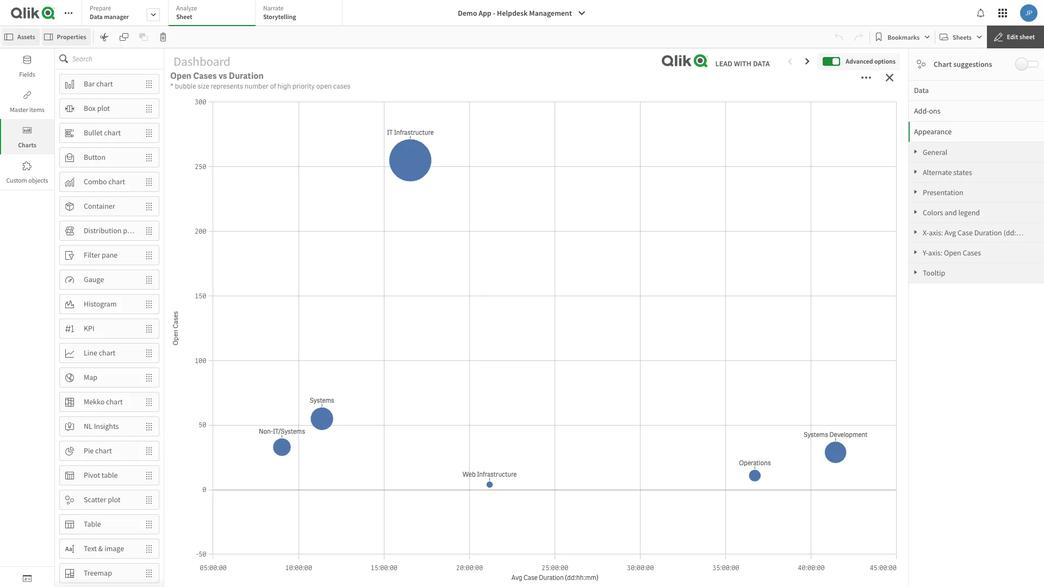 Task type: vqa. For each thing, say whether or not it's contained in the screenshot.
leftmost '&'
yes



Task type: describe. For each thing, give the bounding box(es) containing it.
appearance
[[915, 127, 952, 137]]

data inside prepare data manager
[[90, 13, 103, 21]]

move image for button
[[139, 148, 159, 167]]

represents
[[211, 82, 243, 91]]

add-ons tab
[[909, 101, 1045, 121]]

chart for line chart
[[99, 348, 116, 358]]

appearance tab
[[909, 121, 1045, 142]]

colors and legend
[[923, 208, 981, 218]]

treemap
[[84, 569, 112, 578]]

142
[[507, 101, 566, 145]]

Search text field
[[72, 48, 164, 69]]

open for open & resolved cases over time
[[170, 390, 191, 402]]

triangle right image for presentation
[[909, 189, 923, 195]]

203 button
[[662, 75, 903, 149]]

image
[[105, 544, 124, 554]]

move image for text & image
[[139, 540, 159, 559]]

properties
[[57, 33, 86, 41]]

demo app - helpdesk management
[[458, 8, 572, 18]]

filter
[[84, 250, 100, 260]]

over
[[263, 390, 282, 402]]

database image
[[23, 56, 32, 64]]

time
[[284, 390, 304, 402]]

open & resolved cases over time
[[170, 390, 304, 402]]

open for open cases by priority type
[[478, 154, 499, 165]]

manager
[[104, 13, 129, 21]]

container
[[84, 201, 115, 211]]

triangle right image for x-
[[909, 230, 923, 235]]

add-
[[915, 106, 930, 116]]

sheet
[[176, 13, 192, 21]]

priority
[[293, 82, 315, 91]]

nl insights
[[84, 422, 119, 432]]

triangle right image for y-
[[909, 250, 923, 255]]

data inside 'tab'
[[915, 85, 929, 95]]

link image
[[23, 91, 32, 100]]

move image for table
[[139, 516, 159, 534]]

charts button
[[0, 119, 54, 155]]

duration inside open cases vs duration * bubble size represents number of high priority open cases
[[229, 70, 264, 82]]

bookmarks
[[888, 33, 920, 41]]

priority for 72
[[258, 79, 313, 101]]

table
[[102, 471, 118, 481]]

move image for mekko chart
[[139, 393, 159, 412]]

y-
[[923, 248, 929, 258]]

app
[[479, 8, 492, 18]]

move image for kpi
[[139, 320, 159, 338]]

tab list inside application
[[82, 0, 347, 27]]

pie chart
[[84, 446, 112, 456]]

& for resolved
[[193, 390, 199, 402]]

bullet
[[84, 128, 103, 138]]

triangle right image for colors
[[909, 209, 923, 215]]

fields button
[[0, 48, 54, 84]]

open cases vs duration * bubble size represents number of high priority open cases
[[170, 70, 351, 91]]

move image for treemap
[[139, 565, 159, 583]]

tooltip
[[923, 268, 946, 278]]

box
[[84, 103, 96, 113]]

move image for histogram
[[139, 295, 159, 314]]

mekko
[[84, 397, 105, 407]]

move image for scatter plot
[[139, 491, 159, 510]]

button
[[84, 152, 106, 162]]

items
[[29, 106, 45, 114]]

kpi
[[84, 324, 95, 334]]

combo chart
[[84, 177, 125, 187]]

axis: for x-
[[929, 228, 944, 238]]

ons
[[930, 106, 941, 116]]

variables image
[[23, 575, 32, 583]]

triangle right image for alternate
[[909, 169, 923, 175]]

narrate
[[263, 4, 284, 12]]

case
[[958, 228, 973, 238]]

box plot
[[84, 103, 110, 113]]

object image
[[23, 126, 32, 135]]

properties button
[[42, 28, 91, 46]]

scatter chart image
[[917, 60, 926, 69]]

x-
[[923, 228, 929, 238]]

states
[[954, 168, 973, 177]]

by
[[526, 154, 535, 165]]

move image for pivot table
[[139, 467, 159, 485]]

cases inside open cases vs duration * bubble size represents number of high priority open cases
[[193, 70, 217, 82]]

custom objects
[[6, 176, 48, 184]]

line
[[84, 348, 97, 358]]

options
[[875, 57, 896, 65]]

puzzle image
[[23, 162, 32, 170]]

advanced options
[[846, 57, 896, 65]]

move image for bar chart
[[139, 75, 159, 93]]

203
[[753, 101, 812, 145]]

triangle right image for general
[[909, 149, 923, 155]]

move image for box plot
[[139, 99, 159, 118]]

cut image
[[100, 33, 109, 41]]

bar chart
[[84, 79, 113, 89]]

nl
[[84, 422, 92, 432]]

*
[[170, 82, 174, 91]]

open down avg at the right of page
[[945, 248, 962, 258]]

custom
[[6, 176, 27, 184]]

chart
[[934, 59, 952, 69]]

avg
[[945, 228, 957, 238]]

chart suggestions
[[934, 59, 993, 69]]

text
[[84, 544, 97, 554]]

chart for combo chart
[[108, 177, 125, 187]]

table
[[84, 520, 101, 529]]

scatter
[[84, 495, 106, 505]]

filter pane
[[84, 250, 118, 260]]

move image for bullet chart
[[139, 124, 159, 142]]

72
[[270, 101, 310, 145]]

open for open cases vs duration * bubble size represents number of high priority open cases
[[170, 70, 191, 82]]

axis: for y-
[[929, 248, 943, 258]]

insights
[[94, 422, 119, 432]]

open cases by priority type
[[478, 154, 587, 165]]

plot for distribution plot
[[123, 226, 136, 236]]



Task type: locate. For each thing, give the bounding box(es) containing it.
triangle right image up the y-
[[909, 230, 923, 235]]

triangle right image up x-
[[909, 209, 923, 215]]

2 triangle right image from the top
[[909, 209, 923, 215]]

plot for box plot
[[97, 103, 110, 113]]

y-axis: open cases
[[923, 248, 982, 258]]

1 vertical spatial &
[[98, 544, 103, 554]]

high priority cases 72
[[219, 79, 362, 145]]

chart right pie
[[95, 446, 112, 456]]

gauge
[[84, 275, 104, 285]]

pie
[[84, 446, 94, 456]]

0 horizontal spatial duration
[[229, 70, 264, 82]]

management
[[529, 8, 572, 18]]

1 vertical spatial plot
[[123, 226, 136, 236]]

8 move image from the top
[[139, 442, 159, 461]]

5 move image from the top
[[139, 271, 159, 289]]

chart right bar
[[96, 79, 113, 89]]

custom objects button
[[0, 155, 54, 190]]

2 vertical spatial plot
[[108, 495, 121, 505]]

charts
[[18, 141, 36, 149]]

of
[[270, 82, 276, 91]]

4 triangle right image from the top
[[909, 250, 923, 255]]

axis:
[[929, 228, 944, 238], [929, 248, 943, 258]]

6 move image from the top
[[139, 393, 159, 412]]

triangle right image down the y-
[[909, 270, 923, 275]]

plot right scatter
[[108, 495, 121, 505]]

open
[[316, 82, 332, 91]]

master
[[10, 106, 28, 114]]

3 move image from the top
[[139, 173, 159, 191]]

copy image
[[119, 33, 128, 41]]

move image for gauge
[[139, 271, 159, 289]]

tab list containing prepare
[[82, 0, 347, 27]]

priority inside high priority cases 72
[[258, 79, 313, 101]]

bullet chart
[[84, 128, 121, 138]]

2 move image from the top
[[139, 148, 159, 167]]

move image for pie chart
[[139, 442, 159, 461]]

chart for bullet chart
[[104, 128, 121, 138]]

fields
[[19, 70, 35, 78]]

10 move image from the top
[[139, 565, 159, 583]]

2 triangle right image from the top
[[909, 189, 923, 195]]

1 move image from the top
[[139, 75, 159, 93]]

prepare
[[90, 4, 111, 12]]

size
[[198, 82, 209, 91]]

plot for scatter plot
[[108, 495, 121, 505]]

open
[[170, 70, 191, 82], [478, 154, 499, 165], [945, 248, 962, 258], [170, 390, 191, 402]]

&
[[193, 390, 199, 402], [98, 544, 103, 554]]

0 vertical spatial triangle right image
[[909, 149, 923, 155]]

move image for map
[[139, 369, 159, 387]]

master items button
[[0, 84, 54, 119]]

open left resolved
[[170, 390, 191, 402]]

cases inside "medium priority cases 142"
[[576, 79, 621, 101]]

0 vertical spatial data
[[90, 13, 103, 21]]

analyze
[[176, 4, 197, 12]]

cases
[[333, 82, 351, 91]]

1 vertical spatial axis:
[[929, 248, 943, 258]]

high
[[219, 79, 254, 101]]

move image for line chart
[[139, 344, 159, 363]]

move image
[[139, 99, 159, 118], [139, 148, 159, 167], [139, 197, 159, 216], [139, 246, 159, 265], [139, 295, 159, 314], [139, 393, 159, 412], [139, 418, 159, 436], [139, 442, 159, 461], [139, 491, 159, 510], [139, 516, 159, 534], [139, 540, 159, 559]]

plot right box at top left
[[97, 103, 110, 113]]

narrate storytelling
[[263, 4, 296, 21]]

move image for filter pane
[[139, 246, 159, 265]]

number
[[245, 82, 269, 91]]

chart right bullet
[[104, 128, 121, 138]]

sheet
[[1020, 33, 1035, 41]]

pane
[[102, 250, 118, 260]]

bubble
[[175, 82, 196, 91]]

general
[[923, 147, 948, 157]]

move image for distribution plot
[[139, 222, 159, 240]]

plot
[[97, 103, 110, 113], [123, 226, 136, 236], [108, 495, 121, 505]]

5 triangle right image from the top
[[909, 270, 923, 275]]

next sheet: performance image
[[804, 57, 813, 66]]

triangle right image down appearance
[[909, 149, 923, 155]]

line chart
[[84, 348, 116, 358]]

text & image
[[84, 544, 124, 554]]

delete image
[[159, 33, 167, 41]]

triangle right image
[[909, 149, 923, 155], [909, 189, 923, 195]]

chart for bar chart
[[96, 79, 113, 89]]

7 move image from the top
[[139, 418, 159, 436]]

type
[[569, 154, 587, 165]]

edit sheet
[[1008, 33, 1035, 41]]

7 move image from the top
[[139, 344, 159, 363]]

duration right vs
[[229, 70, 264, 82]]

histogram
[[84, 299, 117, 309]]

chart right mekko
[[106, 397, 123, 407]]

priority for 142
[[517, 79, 572, 101]]

assets button
[[2, 28, 40, 46]]

3 triangle right image from the top
[[909, 230, 923, 235]]

duration right case
[[975, 228, 1003, 238]]

medium
[[452, 79, 513, 101]]

3 move image from the top
[[139, 197, 159, 216]]

4 move image from the top
[[139, 246, 159, 265]]

edit
[[1008, 33, 1019, 41]]

chart for mekko chart
[[106, 397, 123, 407]]

0 vertical spatial &
[[193, 390, 199, 402]]

axis: up tooltip
[[929, 248, 943, 258]]

9 move image from the top
[[139, 467, 159, 485]]

prepare data manager
[[90, 4, 129, 21]]

data down prepare at top left
[[90, 13, 103, 21]]

chart
[[96, 79, 113, 89], [104, 128, 121, 138], [108, 177, 125, 187], [99, 348, 116, 358], [106, 397, 123, 407], [95, 446, 112, 456]]

1 move image from the top
[[139, 99, 159, 118]]

edit sheet button
[[987, 26, 1045, 48]]

open inside open cases vs duration * bubble size represents number of high priority open cases
[[170, 70, 191, 82]]

9 move image from the top
[[139, 491, 159, 510]]

plot right the distribution
[[123, 226, 136, 236]]

colors
[[923, 208, 944, 218]]

1 horizontal spatial &
[[193, 390, 199, 402]]

& for image
[[98, 544, 103, 554]]

priority
[[258, 79, 313, 101], [517, 79, 572, 101], [537, 154, 567, 165]]

demo
[[458, 8, 477, 18]]

storytelling
[[263, 13, 296, 21]]

triangle right image up colors
[[909, 189, 923, 195]]

data tab
[[909, 80, 1045, 101]]

move image for nl insights
[[139, 418, 159, 436]]

10 move image from the top
[[139, 516, 159, 534]]

advanced
[[846, 57, 874, 65]]

1 vertical spatial triangle right image
[[909, 189, 923, 195]]

11 move image from the top
[[139, 540, 159, 559]]

open left size
[[170, 70, 191, 82]]

distribution plot
[[84, 226, 136, 236]]

move image
[[139, 75, 159, 93], [139, 124, 159, 142], [139, 173, 159, 191], [139, 222, 159, 240], [139, 271, 159, 289], [139, 320, 159, 338], [139, 344, 159, 363], [139, 369, 159, 387], [139, 467, 159, 485], [139, 565, 159, 583]]

5 move image from the top
[[139, 295, 159, 314]]

1 vertical spatial duration
[[975, 228, 1003, 238]]

0 horizontal spatial data
[[90, 13, 103, 21]]

bar
[[84, 79, 95, 89]]

1 vertical spatial data
[[915, 85, 929, 95]]

1 horizontal spatial duration
[[975, 228, 1003, 238]]

cases inside high priority cases 72
[[317, 79, 362, 101]]

0 vertical spatial plot
[[97, 103, 110, 113]]

1 triangle right image from the top
[[909, 149, 923, 155]]

triangle right image down x-
[[909, 250, 923, 255]]

axis: left avg at the right of page
[[929, 228, 944, 238]]

vs
[[219, 70, 227, 82]]

data
[[90, 13, 103, 21], [915, 85, 929, 95]]

alternate
[[923, 168, 953, 177]]

objects
[[28, 176, 48, 184]]

4 move image from the top
[[139, 222, 159, 240]]

data up add-
[[915, 85, 929, 95]]

move image for container
[[139, 197, 159, 216]]

tab list
[[82, 0, 347, 27]]

-
[[493, 8, 496, 18]]

pivot
[[84, 471, 100, 481]]

triangle right image
[[909, 169, 923, 175], [909, 209, 923, 215], [909, 230, 923, 235], [909, 250, 923, 255], [909, 270, 923, 275]]

2 move image from the top
[[139, 124, 159, 142]]

chart right line
[[99, 348, 116, 358]]

application containing 72
[[0, 0, 1045, 588]]

0 vertical spatial duration
[[229, 70, 264, 82]]

james peterson image
[[1021, 4, 1038, 22]]

combo
[[84, 177, 107, 187]]

legend
[[959, 208, 981, 218]]

sheets button
[[938, 28, 985, 46]]

cases
[[193, 70, 217, 82], [317, 79, 362, 101], [576, 79, 621, 101], [501, 154, 524, 165], [963, 248, 982, 258], [238, 390, 262, 402]]

(dd:hh:mm)
[[1004, 228, 1042, 238]]

6 move image from the top
[[139, 320, 159, 338]]

0 vertical spatial axis:
[[929, 228, 944, 238]]

triangle right image down general at the top right of the page
[[909, 169, 923, 175]]

move image for combo chart
[[139, 173, 159, 191]]

1 triangle right image from the top
[[909, 169, 923, 175]]

assets
[[17, 33, 35, 41]]

suggestions
[[954, 59, 993, 69]]

1 horizontal spatial data
[[915, 85, 929, 95]]

add-ons
[[915, 106, 941, 116]]

0 horizontal spatial &
[[98, 544, 103, 554]]

open left by
[[478, 154, 499, 165]]

& left resolved
[[193, 390, 199, 402]]

chart for pie chart
[[95, 446, 112, 456]]

mekko chart
[[84, 397, 123, 407]]

8 move image from the top
[[139, 369, 159, 387]]

alternate states
[[923, 168, 973, 177]]

& right text
[[98, 544, 103, 554]]

analyze sheet
[[176, 4, 197, 21]]

sheets
[[953, 33, 972, 41]]

scatter plot
[[84, 495, 121, 505]]

map
[[84, 373, 97, 383]]

priority inside "medium priority cases 142"
[[517, 79, 572, 101]]

chart right combo
[[108, 177, 125, 187]]

duration
[[229, 70, 264, 82], [975, 228, 1003, 238]]

application
[[0, 0, 1045, 588]]



